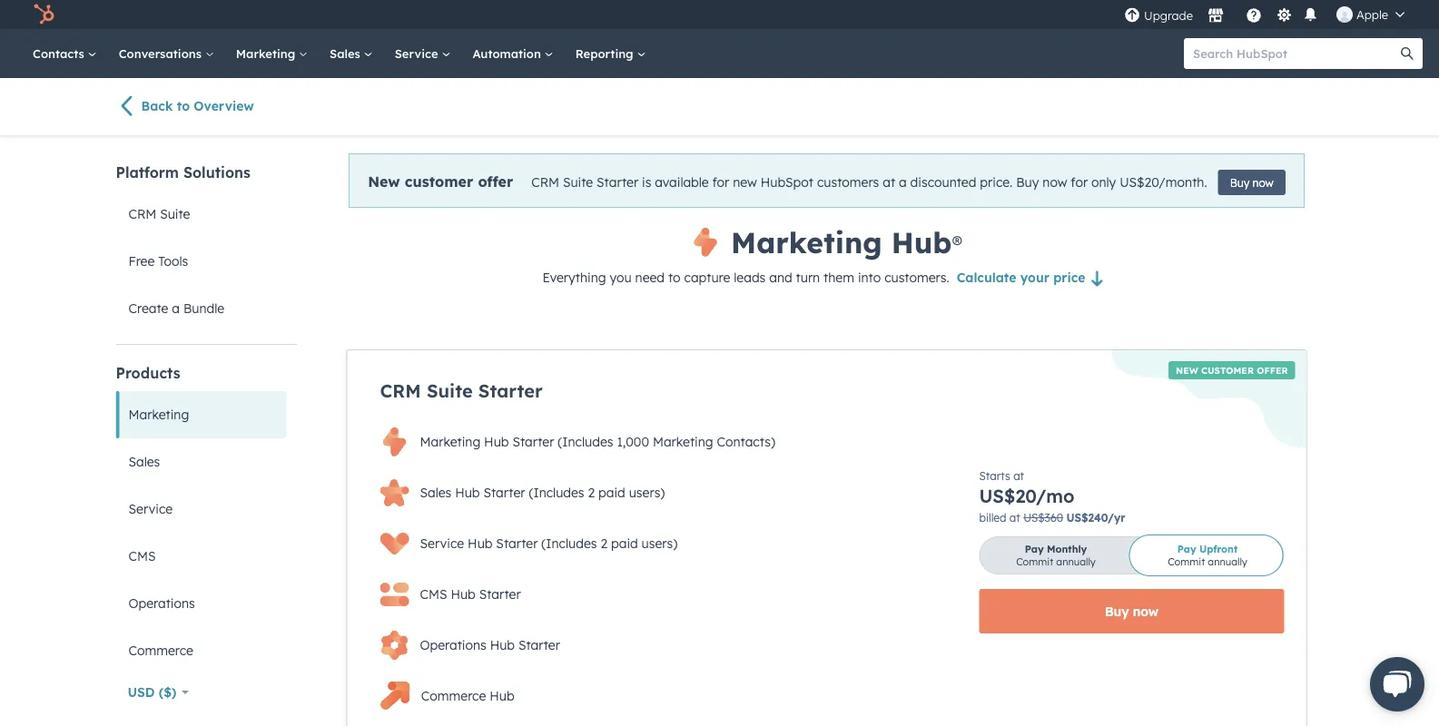 Task type: vqa. For each thing, say whether or not it's contained in the screenshot.
menu
yes



Task type: locate. For each thing, give the bounding box(es) containing it.
pay inside pay monthly commit annually
[[1025, 543, 1044, 556]]

(includes for service
[[542, 536, 597, 552]]

commerce
[[129, 643, 193, 659], [421, 688, 486, 704]]

1 horizontal spatial commit
[[1168, 556, 1205, 569]]

(includes
[[558, 434, 614, 450], [529, 485, 585, 501], [542, 536, 597, 552]]

cms
[[129, 549, 156, 564], [420, 587, 447, 603]]

to right back
[[177, 98, 190, 114]]

operations
[[129, 596, 195, 612], [420, 638, 487, 654]]

1 vertical spatial sales
[[129, 454, 160, 470]]

sales link
[[319, 29, 384, 78], [116, 439, 287, 486]]

reporting link
[[565, 29, 657, 78]]

operations for operations hub starter
[[420, 638, 487, 654]]

2 vertical spatial suite
[[427, 380, 473, 402]]

1 vertical spatial cms
[[420, 587, 447, 603]]

us$20
[[1120, 175, 1159, 190], [980, 485, 1036, 508]]

1 vertical spatial operations
[[420, 638, 487, 654]]

us$20 right only
[[1120, 175, 1159, 190]]

1 horizontal spatial commerce
[[421, 688, 486, 704]]

chat widget region
[[1342, 639, 1440, 727]]

crm inside the platform solutions element
[[129, 206, 156, 222]]

1 horizontal spatial buy now
[[1230, 176, 1274, 189]]

commerce for commerce
[[129, 643, 193, 659]]

offer
[[478, 173, 513, 191]]

0 horizontal spatial commit
[[1016, 556, 1054, 569]]

hubspot link
[[22, 4, 68, 25]]

sales for topmost sales link
[[330, 46, 364, 61]]

hub for sales hub starter (includes 2 paid users)
[[455, 485, 480, 501]]

service for topmost service link
[[395, 46, 442, 61]]

operations inside marketing hub main content
[[420, 638, 487, 654]]

1 vertical spatial service link
[[116, 486, 287, 533]]

starter
[[597, 175, 639, 190], [479, 380, 543, 402], [513, 434, 554, 450], [484, 485, 525, 501], [496, 536, 538, 552], [479, 587, 521, 603], [519, 638, 560, 654]]

service
[[395, 46, 442, 61], [129, 501, 173, 517], [420, 536, 464, 552]]

0 horizontal spatial sales
[[129, 454, 160, 470]]

0 horizontal spatial crm
[[129, 206, 156, 222]]

/month.
[[1159, 175, 1208, 190]]

service up cms link
[[129, 501, 173, 517]]

upgrade
[[1144, 8, 1193, 23]]

buy for top buy now button
[[1230, 176, 1250, 189]]

0 horizontal spatial to
[[177, 98, 190, 114]]

buy
[[1017, 175, 1039, 190], [1230, 176, 1250, 189], [1105, 604, 1130, 619]]

starter for marketing
[[513, 434, 554, 450]]

pay left upfront
[[1178, 543, 1197, 556]]

0 horizontal spatial a
[[172, 301, 180, 317]]

0 vertical spatial suite
[[563, 175, 593, 190]]

for left new
[[713, 175, 730, 190]]

buy now button right /month.
[[1219, 170, 1286, 195]]

new customer offer
[[368, 173, 513, 191]]

notifications image
[[1303, 8, 1319, 24]]

everything
[[543, 270, 606, 286]]

0 vertical spatial to
[[177, 98, 190, 114]]

0 horizontal spatial annually
[[1057, 556, 1096, 569]]

crm
[[532, 175, 559, 190], [129, 206, 156, 222], [380, 380, 421, 402]]

everything you need to capture leads and turn them into customers.
[[543, 270, 950, 286]]

sales
[[330, 46, 364, 61], [129, 454, 160, 470], [420, 485, 452, 501]]

apple button
[[1326, 0, 1416, 29]]

suite
[[563, 175, 593, 190], [160, 206, 190, 222], [427, 380, 473, 402]]

new customer offer crm suite starter
[[380, 365, 1288, 402]]

2 horizontal spatial now
[[1253, 176, 1274, 189]]

1 horizontal spatial sales
[[330, 46, 364, 61]]

buy now
[[1230, 176, 1274, 189], [1105, 604, 1159, 619]]

notifications button
[[1300, 5, 1322, 24]]

1 horizontal spatial to
[[668, 270, 681, 286]]

1 vertical spatial buy now
[[1105, 604, 1159, 619]]

tools
[[158, 253, 188, 269]]

sales inside marketing hub main content
[[420, 485, 452, 501]]

at right billed
[[1010, 511, 1021, 525]]

starter for crm
[[597, 175, 639, 190]]

pay inside 'pay upfront commit annually'
[[1178, 543, 1197, 556]]

0 vertical spatial service link
[[384, 29, 462, 78]]

1 horizontal spatial service link
[[384, 29, 462, 78]]

capture
[[684, 270, 731, 286]]

starter for cms
[[479, 587, 521, 603]]

commerce up usd ($) 'popup button' on the bottom left of the page
[[129, 643, 193, 659]]

1 vertical spatial crm
[[129, 206, 156, 222]]

1 vertical spatial commerce
[[421, 688, 486, 704]]

0 vertical spatial marketing link
[[225, 29, 319, 78]]

service left the automation
[[395, 46, 442, 61]]

settings image
[[1277, 8, 1293, 24]]

marketing hub ®
[[731, 224, 963, 261]]

2 commit from the left
[[1168, 556, 1205, 569]]

2 vertical spatial at
[[1010, 511, 1021, 525]]

2 vertical spatial crm
[[380, 380, 421, 402]]

pay left 'monthly'
[[1025, 543, 1044, 556]]

1 horizontal spatial operations
[[420, 638, 487, 654]]

operations for operations
[[129, 596, 195, 612]]

at right starts
[[1014, 469, 1025, 483]]

conversations
[[119, 46, 205, 61]]

1 horizontal spatial cms
[[420, 587, 447, 603]]

starter for sales
[[484, 485, 525, 501]]

0 horizontal spatial suite
[[160, 206, 190, 222]]

0 horizontal spatial buy now
[[1105, 604, 1159, 619]]

2 horizontal spatial buy
[[1230, 176, 1250, 189]]

crm suite link
[[116, 191, 287, 238]]

overview
[[194, 98, 254, 114]]

now
[[1043, 175, 1068, 190], [1253, 176, 1274, 189], [1133, 604, 1159, 619]]

0 horizontal spatial pay
[[1025, 543, 1044, 556]]

0 vertical spatial cms
[[129, 549, 156, 564]]

buy now for bottommost buy now button
[[1105, 604, 1159, 619]]

us$240
[[1067, 511, 1108, 525]]

1 vertical spatial us$20
[[980, 485, 1036, 508]]

1 vertical spatial paid
[[611, 536, 638, 552]]

1 vertical spatial buy now button
[[980, 589, 1285, 634]]

service hub starter (includes 2 paid users)
[[420, 536, 678, 552]]

1 vertical spatial to
[[668, 270, 681, 286]]

marketing link down products
[[116, 391, 287, 439]]

0 vertical spatial us$20
[[1120, 175, 1159, 190]]

annually inside pay monthly commit annually
[[1057, 556, 1096, 569]]

commerce inside marketing hub main content
[[421, 688, 486, 704]]

0 vertical spatial a
[[899, 175, 907, 190]]

buy now for top buy now button
[[1230, 176, 1274, 189]]

at
[[883, 175, 896, 190], [1014, 469, 1025, 483], [1010, 511, 1021, 525]]

®
[[952, 230, 963, 255]]

create
[[129, 301, 168, 317]]

1 vertical spatial users)
[[642, 536, 678, 552]]

1 vertical spatial a
[[172, 301, 180, 317]]

(includes down sales hub starter (includes 2 paid users) at left
[[542, 536, 597, 552]]

users) for sales hub starter (includes 2 paid users)
[[629, 485, 665, 501]]

sales inside the products element
[[129, 454, 160, 470]]

2 down sales hub starter (includes 2 paid users) at left
[[601, 536, 608, 552]]

cms inside marketing hub main content
[[420, 587, 447, 603]]

1 annually from the left
[[1057, 556, 1096, 569]]

a left discounted on the right top of page
[[899, 175, 907, 190]]

2 vertical spatial (includes
[[542, 536, 597, 552]]

annually for pay upfront
[[1208, 556, 1248, 569]]

service inside the products element
[[129, 501, 173, 517]]

1 horizontal spatial sales link
[[319, 29, 384, 78]]

is
[[642, 175, 652, 190]]

0 horizontal spatial cms
[[129, 549, 156, 564]]

1 commit from the left
[[1016, 556, 1054, 569]]

2 vertical spatial sales
[[420, 485, 452, 501]]

pay for pay upfront
[[1178, 543, 1197, 556]]

cms inside the products element
[[129, 549, 156, 564]]

0 vertical spatial crm
[[532, 175, 559, 190]]

1 vertical spatial sales link
[[116, 439, 287, 486]]

hub
[[892, 224, 952, 261], [484, 434, 509, 450], [455, 485, 480, 501], [468, 536, 493, 552], [451, 587, 476, 603], [490, 638, 515, 654], [490, 688, 515, 704]]

contacts)
[[717, 434, 776, 450]]

crm for crm suite
[[129, 206, 156, 222]]

operations down cms link
[[129, 596, 195, 612]]

to
[[177, 98, 190, 114], [668, 270, 681, 286]]

Search HubSpot search field
[[1184, 38, 1407, 69]]

paid
[[599, 485, 626, 501], [611, 536, 638, 552]]

hub for commerce hub
[[490, 688, 515, 704]]

commerce inside the products element
[[129, 643, 193, 659]]

0 vertical spatial buy now
[[1230, 176, 1274, 189]]

back
[[141, 98, 173, 114]]

2 horizontal spatial suite
[[563, 175, 593, 190]]

marketing link up the overview
[[225, 29, 319, 78]]

operations inside the operations "link"
[[129, 596, 195, 612]]

1 horizontal spatial us$20
[[1120, 175, 1159, 190]]

commerce link
[[116, 628, 287, 675]]

customers
[[817, 175, 879, 190]]

0 horizontal spatial 2
[[588, 485, 595, 501]]

1 vertical spatial at
[[1014, 469, 1025, 483]]

commit inside 'pay upfront commit annually'
[[1168, 556, 1205, 569]]

0 horizontal spatial for
[[713, 175, 730, 190]]

search image
[[1401, 47, 1414, 60]]

service for service hub starter (includes 2 paid users)
[[420, 536, 464, 552]]

operations up commerce hub
[[420, 638, 487, 654]]

service inside marketing hub main content
[[420, 536, 464, 552]]

1 horizontal spatial buy
[[1105, 604, 1130, 619]]

1 horizontal spatial crm
[[380, 380, 421, 402]]

0 vertical spatial commerce
[[129, 643, 193, 659]]

2 horizontal spatial crm
[[532, 175, 559, 190]]

0 vertical spatial 2
[[588, 485, 595, 501]]

commit
[[1016, 556, 1054, 569], [1168, 556, 1205, 569]]

us$20 down starts
[[980, 485, 1036, 508]]

/yr
[[1108, 511, 1126, 525]]

starter inside new customer offer crm suite starter
[[479, 380, 543, 402]]

marketing hub starter (includes 1,000 marketing contacts)
[[420, 434, 776, 450]]

you
[[610, 270, 632, 286]]

1 horizontal spatial annually
[[1208, 556, 1248, 569]]

service up cms hub starter
[[420, 536, 464, 552]]

menu
[[1123, 0, 1418, 29]]

0 vertical spatial at
[[883, 175, 896, 190]]

suite for crm suite starter is available for new hubspot customers at a discounted price. buy now for only us$20 /month.
[[563, 175, 593, 190]]

0 horizontal spatial us$20
[[980, 485, 1036, 508]]

1 vertical spatial 2
[[601, 536, 608, 552]]

($)
[[159, 685, 176, 701]]

1 horizontal spatial pay
[[1178, 543, 1197, 556]]

hubspot
[[761, 175, 814, 190]]

a
[[899, 175, 907, 190], [172, 301, 180, 317]]

paid for sales hub starter (includes 2 paid users)
[[599, 485, 626, 501]]

1 horizontal spatial suite
[[427, 380, 473, 402]]

0 horizontal spatial commerce
[[129, 643, 193, 659]]

2 for service hub starter (includes 2 paid users)
[[601, 536, 608, 552]]

2 pay from the left
[[1178, 543, 1197, 556]]

commit for pay monthly
[[1016, 556, 1054, 569]]

cms up operations hub starter
[[420, 587, 447, 603]]

annually inside 'pay upfront commit annually'
[[1208, 556, 1248, 569]]

0 vertical spatial buy now button
[[1219, 170, 1286, 195]]

commit for pay upfront
[[1168, 556, 1205, 569]]

commit inside pay monthly commit annually
[[1016, 556, 1054, 569]]

marketing
[[236, 46, 299, 61], [731, 224, 882, 261], [129, 407, 189, 423], [420, 434, 481, 450], [653, 434, 714, 450]]

buy now button down 'monthly'
[[980, 589, 1285, 634]]

1 horizontal spatial a
[[899, 175, 907, 190]]

1 horizontal spatial now
[[1133, 604, 1159, 619]]

into
[[858, 270, 881, 286]]

1 vertical spatial (includes
[[529, 485, 585, 501]]

at right customers
[[883, 175, 896, 190]]

(includes up service hub starter (includes 2 paid users)
[[529, 485, 585, 501]]

2 down marketing hub starter (includes 1,000 marketing contacts)
[[588, 485, 595, 501]]

usd
[[128, 685, 155, 701]]

cms up the operations "link"
[[129, 549, 156, 564]]

0 vertical spatial service
[[395, 46, 442, 61]]

monthly
[[1047, 543, 1087, 556]]

0 vertical spatial operations
[[129, 596, 195, 612]]

0 vertical spatial (includes
[[558, 434, 614, 450]]

service link
[[384, 29, 462, 78], [116, 486, 287, 533]]

cms for cms hub starter
[[420, 587, 447, 603]]

1 vertical spatial suite
[[160, 206, 190, 222]]

0 horizontal spatial operations
[[129, 596, 195, 612]]

2
[[588, 485, 595, 501], [601, 536, 608, 552]]

0 vertical spatial sales
[[330, 46, 364, 61]]

1 horizontal spatial 2
[[601, 536, 608, 552]]

2 horizontal spatial sales
[[420, 485, 452, 501]]

marketing link
[[225, 29, 319, 78], [116, 391, 287, 439]]

0 vertical spatial users)
[[629, 485, 665, 501]]

0 vertical spatial paid
[[599, 485, 626, 501]]

for left only
[[1071, 175, 1088, 190]]

buy now button
[[1219, 170, 1286, 195], [980, 589, 1285, 634]]

commerce down operations hub starter
[[421, 688, 486, 704]]

crm inside new customer offer crm suite starter
[[380, 380, 421, 402]]

1 horizontal spatial for
[[1071, 175, 1088, 190]]

a right the create
[[172, 301, 180, 317]]

suite inside the platform solutions element
[[160, 206, 190, 222]]

(includes left the 1,000
[[558, 434, 614, 450]]

1 vertical spatial service
[[129, 501, 173, 517]]

2 vertical spatial service
[[420, 536, 464, 552]]

2 annually from the left
[[1208, 556, 1248, 569]]

starter for service
[[496, 536, 538, 552]]

to right need
[[668, 270, 681, 286]]

cms for cms
[[129, 549, 156, 564]]

1 pay from the left
[[1025, 543, 1044, 556]]



Task type: describe. For each thing, give the bounding box(es) containing it.
platform solutions element
[[116, 163, 297, 332]]

to inside marketing hub main content
[[668, 270, 681, 286]]

marketing inside the products element
[[129, 407, 189, 423]]

automation
[[473, 46, 545, 61]]

0 horizontal spatial sales link
[[116, 439, 287, 486]]

hub for marketing hub ®
[[892, 224, 952, 261]]

suite for crm suite
[[160, 206, 190, 222]]

paid for service hub starter (includes 2 paid users)
[[611, 536, 638, 552]]

reporting
[[576, 46, 637, 61]]

starts at us$20 /mo billed at us$360 us$240 /yr
[[980, 469, 1126, 525]]

free tools link
[[116, 238, 287, 285]]

users) for service hub starter (includes 2 paid users)
[[642, 536, 678, 552]]

create a bundle link
[[116, 285, 287, 332]]

and
[[769, 270, 793, 286]]

hub for marketing hub starter (includes 1,000 marketing contacts)
[[484, 434, 509, 450]]

help image
[[1246, 8, 1262, 25]]

operations link
[[116, 580, 287, 628]]

help button
[[1239, 5, 1270, 25]]

hub for service hub starter (includes 2 paid users)
[[468, 536, 493, 552]]

free tools
[[129, 253, 188, 269]]

operations hub starter
[[420, 638, 560, 654]]

calculate
[[957, 270, 1017, 286]]

discounted
[[911, 175, 977, 190]]

contacts link
[[22, 29, 108, 78]]

calculate your price button
[[957, 270, 1111, 286]]

0 vertical spatial sales link
[[319, 29, 384, 78]]

crm suite
[[129, 206, 190, 222]]

sales hub starter (includes 2 paid users)
[[420, 485, 665, 501]]

billed
[[980, 511, 1007, 525]]

1 vertical spatial marketing link
[[116, 391, 287, 439]]

2 for from the left
[[1071, 175, 1088, 190]]

automation link
[[462, 29, 565, 78]]

solutions
[[183, 163, 251, 182]]

cms link
[[116, 533, 287, 580]]

us$20 inside starts at us$20 /mo billed at us$360 us$240 /yr
[[980, 485, 1036, 508]]

0 horizontal spatial now
[[1043, 175, 1068, 190]]

your
[[1021, 270, 1050, 286]]

suite inside new customer offer crm suite starter
[[427, 380, 473, 402]]

to inside back to overview button
[[177, 98, 190, 114]]

back to overview
[[141, 98, 254, 114]]

new
[[1176, 365, 1199, 376]]

available
[[655, 175, 709, 190]]

new
[[733, 175, 757, 190]]

only
[[1092, 175, 1116, 190]]

1,000
[[617, 434, 649, 450]]

crm for crm suite starter is available for new hubspot customers at a discounted price. buy now for only us$20 /month.
[[532, 175, 559, 190]]

1 for from the left
[[713, 175, 730, 190]]

now for top buy now button
[[1253, 176, 1274, 189]]

products element
[[116, 363, 297, 675]]

commerce hub
[[421, 688, 515, 704]]

back to overview button
[[116, 95, 297, 120]]

commerce for commerce hub
[[421, 688, 486, 704]]

need
[[635, 270, 665, 286]]

platform solutions
[[116, 163, 251, 182]]

starter for operations
[[519, 638, 560, 654]]

price
[[1054, 270, 1086, 286]]

now for bottommost buy now button
[[1133, 604, 1159, 619]]

(includes for sales
[[529, 485, 585, 501]]

new
[[368, 173, 400, 191]]

cms hub starter
[[420, 587, 521, 603]]

upfront
[[1200, 543, 1238, 556]]

menu containing apple
[[1123, 0, 1418, 29]]

price.
[[980, 175, 1013, 190]]

customers.
[[885, 270, 950, 286]]

contacts
[[33, 46, 88, 61]]

pay monthly commit annually
[[1016, 543, 1096, 569]]

platform
[[116, 163, 179, 182]]

bundle
[[183, 301, 224, 317]]

products
[[116, 364, 180, 382]]

/mo
[[1036, 485, 1075, 508]]

upgrade image
[[1124, 8, 1141, 24]]

create a bundle
[[129, 301, 224, 317]]

crm suite starter is available for new hubspot customers at a discounted price. buy now for only us$20 /month.
[[532, 175, 1208, 190]]

offer
[[1257, 365, 1288, 376]]

(includes for marketing
[[558, 434, 614, 450]]

marketplaces image
[[1208, 8, 1224, 25]]

pay for pay monthly
[[1025, 543, 1044, 556]]

0 horizontal spatial service link
[[116, 486, 287, 533]]

free
[[129, 253, 155, 269]]

calculate your price
[[957, 270, 1086, 286]]

buy for bottommost buy now button
[[1105, 604, 1130, 619]]

2 for sales hub starter (includes 2 paid users)
[[588, 485, 595, 501]]

conversations link
[[108, 29, 225, 78]]

them
[[824, 270, 855, 286]]

hub for operations hub starter
[[490, 638, 515, 654]]

usd ($)
[[128, 685, 176, 701]]

starts
[[980, 469, 1011, 483]]

settings link
[[1273, 5, 1296, 24]]

customer
[[1202, 365, 1254, 376]]

apple lee image
[[1337, 6, 1353, 23]]

hubspot image
[[33, 4, 54, 25]]

marketing hub main content
[[347, 153, 1307, 727]]

us$360
[[1024, 511, 1064, 525]]

0 horizontal spatial buy
[[1017, 175, 1039, 190]]

leads
[[734, 270, 766, 286]]

a inside main content
[[899, 175, 907, 190]]

customer
[[405, 173, 473, 191]]

annually for pay monthly
[[1057, 556, 1096, 569]]

sales for sales hub starter (includes 2 paid users)
[[420, 485, 452, 501]]

usd ($) button
[[116, 675, 201, 711]]

apple
[[1357, 7, 1389, 22]]

marketplaces button
[[1197, 0, 1235, 29]]

hub for cms hub starter
[[451, 587, 476, 603]]

pay upfront commit annually
[[1168, 543, 1248, 569]]

turn
[[796, 270, 820, 286]]

search button
[[1392, 38, 1423, 69]]



